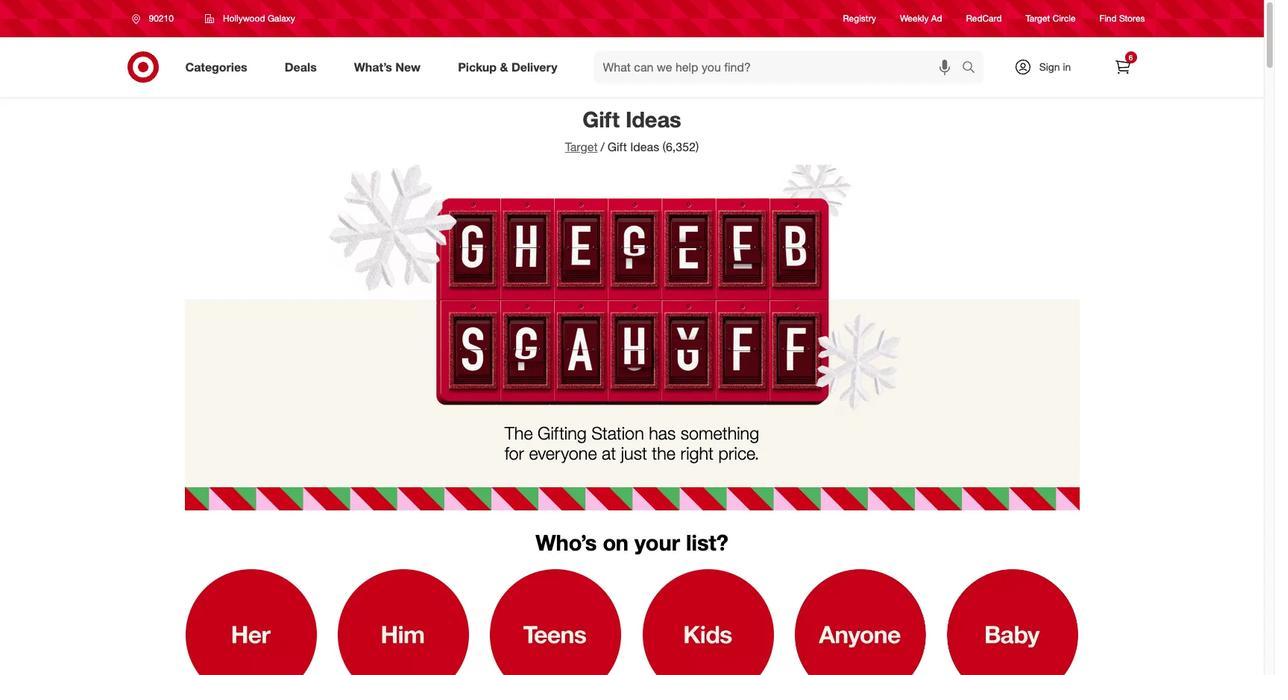 Task type: locate. For each thing, give the bounding box(es) containing it.
target
[[1026, 13, 1051, 24], [565, 140, 598, 154]]

gifting
[[538, 423, 587, 445]]

hollywood
[[223, 13, 265, 24]]

circle
[[1053, 13, 1076, 24]]

90210 button
[[122, 5, 189, 32]]

1 vertical spatial target
[[565, 140, 598, 154]]

something
[[681, 423, 760, 445]]

sign
[[1040, 60, 1061, 73]]

deals
[[285, 59, 317, 74]]

target inside gift ideas target / gift ideas (6,352)
[[565, 140, 598, 154]]

/
[[601, 140, 605, 154]]

what's
[[354, 59, 392, 74]]

gift
[[583, 106, 620, 133], [608, 140, 627, 154]]

ideas up (6,352) on the right top
[[626, 106, 682, 133]]

what's new
[[354, 59, 421, 74]]

sign in link
[[1002, 51, 1095, 84]]

find stores link
[[1100, 12, 1146, 25]]

the
[[505, 423, 533, 445]]

0 vertical spatial ideas
[[626, 106, 682, 133]]

station
[[592, 423, 644, 445]]

0 vertical spatial target
[[1026, 13, 1051, 24]]

&
[[500, 59, 508, 74]]

categories link
[[173, 51, 266, 84]]

in
[[1063, 60, 1072, 73]]

find
[[1100, 13, 1117, 24]]

0 vertical spatial gift
[[583, 106, 620, 133]]

gift right /
[[608, 140, 627, 154]]

target circle link
[[1026, 12, 1076, 25]]

90210
[[149, 13, 174, 24]]

your
[[635, 530, 680, 557]]

everyone
[[529, 443, 597, 465]]

target left /
[[565, 140, 598, 154]]

(6,352)
[[663, 140, 699, 154]]

categories
[[185, 59, 247, 74]]

1 horizontal spatial target
[[1026, 13, 1051, 24]]

just
[[621, 443, 647, 465]]

ideas left (6,352) on the right top
[[631, 140, 660, 154]]

gift up /
[[583, 106, 620, 133]]

1 vertical spatial ideas
[[631, 140, 660, 154]]

ideas
[[626, 106, 682, 133], [631, 140, 660, 154]]

what's new link
[[342, 51, 440, 84]]

target left the circle
[[1026, 13, 1051, 24]]

right
[[681, 443, 714, 465]]

redcard link
[[967, 12, 1002, 25]]

the
[[652, 443, 676, 465]]

0 horizontal spatial target
[[565, 140, 598, 154]]

list?
[[686, 530, 729, 557]]

target circle
[[1026, 13, 1076, 24]]



Task type: describe. For each thing, give the bounding box(es) containing it.
for
[[505, 443, 524, 465]]

has
[[649, 423, 676, 445]]

sign in
[[1040, 60, 1072, 73]]

pickup & delivery link
[[446, 51, 576, 84]]

find stores
[[1100, 13, 1146, 24]]

delivery
[[512, 59, 558, 74]]

registry link
[[843, 12, 877, 25]]

new
[[396, 59, 421, 74]]

hollywood galaxy button
[[195, 5, 305, 32]]

pickup & delivery
[[458, 59, 558, 74]]

pickup
[[458, 59, 497, 74]]

deals link
[[272, 51, 336, 84]]

hollywood galaxy
[[223, 13, 295, 24]]

who's on your list?
[[536, 530, 729, 557]]

gift ideas target / gift ideas (6,352)
[[565, 106, 699, 154]]

galaxy
[[268, 13, 295, 24]]

search
[[955, 61, 991, 76]]

redcard
[[967, 13, 1002, 24]]

the gifting station has something for everyone at just the right price.
[[505, 423, 760, 465]]

weekly
[[900, 13, 929, 24]]

1 vertical spatial gift
[[608, 140, 627, 154]]

on
[[603, 530, 629, 557]]

registry
[[843, 13, 877, 24]]

What can we help you find? suggestions appear below search field
[[594, 51, 966, 84]]

6
[[1129, 53, 1133, 62]]

at
[[602, 443, 616, 465]]

weekly ad
[[900, 13, 943, 24]]

search button
[[955, 51, 991, 87]]

who's
[[536, 530, 597, 557]]

ad
[[932, 13, 943, 24]]

price.
[[719, 443, 760, 465]]

6 link
[[1107, 51, 1140, 84]]

stores
[[1120, 13, 1146, 24]]

weekly ad link
[[900, 12, 943, 25]]

target link
[[565, 140, 598, 154]]



Task type: vqa. For each thing, say whether or not it's contained in the screenshot.
Imported
no



